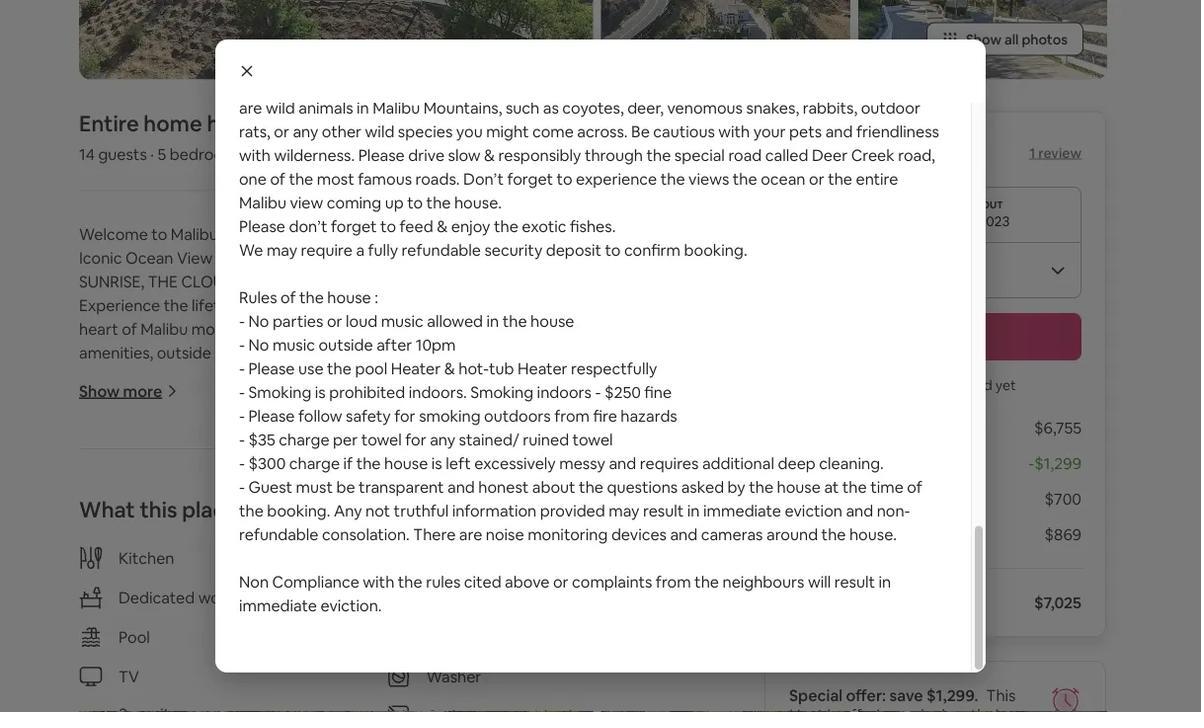 Task type: locate. For each thing, give the bounding box(es) containing it.
more
[[123, 381, 162, 401]]

0 vertical spatial master
[[358, 509, 409, 529]]

comfortable
[[536, 343, 626, 363]]

furnished,
[[372, 319, 444, 340]]

snakes,
[[747, 97, 800, 118]]

no down view,
[[249, 335, 269, 355]]

& inside rules of the house : - no parties or loud music allowed in the house - no music outside after 10pm - please use the pool heater & hot-tub heater  respectfully - smoking is prohibited indoors. smoking indoors - $250 fine - please follow safety for smoking outdoors from fire hazards - $35 charge per towel for any stained/ ruined towel - $300 charge if the house is left excessively messy and requires additional deep cleaning. - guest must be transparent and honest about the questions asked by the house at the time of the booking. any not truthful information provided may result in immediate eviction and non- refundable consolation. there are noise monitoring devices and cameras around the house.
[[445, 358, 455, 379]]

up down being on the bottom of page
[[131, 390, 150, 411]]

on inside this host is offering a deal on thei
[[949, 705, 968, 713]]

2 vertical spatial a
[[903, 705, 911, 713]]

2 special from the top
[[790, 685, 843, 706]]

towel up messy
[[573, 429, 613, 450]]

0 horizontal spatial lifetime
[[192, 296, 247, 316]]

master down above
[[519, 604, 569, 624]]

messy
[[560, 453, 606, 473]]

offers
[[242, 496, 303, 524]]

0 horizontal spatial you
[[437, 343, 464, 363]]

parking
[[462, 588, 517, 608]]

the right by
[[749, 477, 774, 497]]

of inside gated, private castle in the malibu mountains. gated and long driveway, acres of land, villa 6800 sq ft. dream castle, the chefs kitchen, best master bedroom. beautiful green backyard
[[650, 462, 665, 482]]

0 horizontal spatial you
[[282, 272, 308, 292]]

1 heater from the left
[[391, 358, 441, 379]]

0 vertical spatial special
[[790, 453, 842, 473]]

lifetime
[[455, 272, 510, 292], [192, 296, 247, 316]]

1 vertical spatial master
[[94, 580, 145, 600]]

private
[[132, 462, 182, 482], [309, 580, 359, 600]]

0 horizontal spatial is
[[315, 382, 326, 402]]

immediate down by
[[704, 501, 782, 521]]

· right beds
[[315, 144, 318, 165]]

with up space/balcony/fireplace/secluded/mountain
[[219, 580, 251, 600]]

0 vertical spatial smoking
[[513, 74, 574, 94]]

1 horizontal spatial view
[[412, 604, 448, 624]]

house. down the non-
[[850, 524, 897, 545]]

gated, private castle in the malibu mountains. gated and long driveway, acres of land, villa 6800 sq ft. dream castle, the chefs kitchen, best master bedroom. beautiful green backyard
[[79, 462, 669, 553]]

show left all
[[966, 30, 1002, 48]]

1 horizontal spatial house.
[[850, 524, 897, 545]]

1 horizontal spatial be
[[513, 343, 532, 363]]

0 vertical spatial from
[[555, 406, 590, 426]]

2 vertical spatial &
[[445, 358, 455, 379]]

feed
[[400, 216, 434, 236]]

provided
[[540, 501, 606, 521]]

1 vertical spatial show
[[79, 381, 120, 401]]

1 inside -1 master bedroom with its own private office space/balcony/fireplace/secluded/mountain view  balcony: master bedroom located on the 1st  floor: , extra room * 2 walk in closet for her and for him * the extra hang out room
[[84, 580, 91, 600]]

2 no from the top
[[249, 335, 269, 355]]

are down information on the bottom
[[459, 524, 483, 545]]

won't
[[882, 377, 917, 394]]

come
[[533, 121, 574, 141]]

0 horizontal spatial villa
[[79, 367, 109, 387]]

left
[[446, 453, 471, 473]]

the down messy
[[579, 477, 604, 497]]

please up we
[[239, 216, 286, 236]]

1 vertical spatial charge
[[289, 453, 340, 473]]

floor:
[[215, 628, 253, 648]]

are inside rules of the house : - no parties or loud music allowed in the house - no music outside after 10pm - please use the pool heater & hot-tub heater  respectfully - smoking is prohibited indoors. smoking indoors - $250 fine - please follow safety for smoking outdoors from fire hazards - $35 charge per towel for any stained/ ruined towel - $300 charge if the house is left excessively messy and requires additional deep cleaning. - guest must be transparent and honest about the questions asked by the house at the time of the booking. any not truthful information provided may result in immediate eviction and non- refundable consolation. there are noise monitoring devices and cameras around the house.
[[459, 524, 483, 545]]

1 horizontal spatial the
[[552, 224, 580, 245]]

rooms,
[[253, 343, 303, 363]]

be
[[513, 343, 532, 363], [920, 377, 937, 394], [336, 477, 355, 497]]

the down eviction
[[822, 524, 846, 545]]

to down remote.
[[153, 390, 169, 411]]

1 vertical spatial &
[[437, 216, 448, 236]]

0 vertical spatial *
[[79, 651, 85, 672]]

and inside welcome to malibu heart-soul on top of the pch mountains. the famous 007 iconic ocean view drive, the most infinity ocean-mountain view.sunset and sunrise, the clouds that you can touch once in a lifetime opportunity. experience the lifetime view, peace, connection with nature and wilderness in the heart of malibu mountain. enjoy the fully furnished, fully equipped with the amenities, outside bbq, rooms, private balconies. you must be comfortable with villa being remote. 15mins up to pch
[[520, 296, 548, 316]]

0 horizontal spatial immediate
[[239, 595, 317, 616]]

infinity
[[329, 248, 379, 268]]

1 vertical spatial refundable
[[239, 524, 319, 545]]

special for special offer: save $1,299.
[[790, 685, 843, 706]]

1 review button
[[1030, 144, 1082, 162]]

a inside welcome to malibu heart-soul on top of the pch mountains. the famous 007 iconic ocean view drive, the most infinity ocean-mountain view.sunset and sunrise, the clouds that you can touch once in a lifetime opportunity. experience the lifetime view, peace, connection with nature and wilderness in the heart of malibu mountain. enjoy the fully furnished, fully equipped with the amenities, outside bbq, rooms, private balconies. you must be comfortable with villa being remote. 15mins up to pch
[[443, 272, 452, 292]]

1 horizontal spatial is
[[432, 453, 443, 473]]

2 horizontal spatial master
[[519, 604, 569, 624]]

any up the left
[[430, 429, 456, 450]]

house down opportunity.
[[531, 311, 575, 331]]

may right we
[[267, 240, 298, 260]]

immediate inside rules of the house : - no parties or loud music allowed in the house - no music outside after 10pm - please use the pool heater & hot-tub heater  respectfully - smoking is prohibited indoors. smoking indoors - $250 fine - please follow safety for smoking outdoors from fire hazards - $35 charge per towel for any stained/ ruined towel - $300 charge if the house is left excessively messy and requires additional deep cleaning. - guest must be transparent and honest about the questions asked by the house at the time of the booking. any not truthful information provided may result in immediate eviction and non- refundable consolation. there are noise monitoring devices and cameras around the house.
[[704, 501, 782, 521]]

and up equipped
[[520, 296, 548, 316]]

1 vertical spatial pool
[[355, 358, 388, 379]]

in inside gated, private castle in the malibu mountains. gated and long driveway, acres of land, villa 6800 sq ft. dream castle, the chefs kitchen, best master bedroom. beautiful green backyard
[[235, 462, 248, 482]]

result inside rules of the house : - no parties or loud music allowed in the house - no music outside after 10pm - please use the pool heater & hot-tub heater  respectfully - smoking is prohibited indoors. smoking indoors - $250 fine - please follow safety for smoking outdoors from fire hazards - $35 charge per towel for any stained/ ruined towel - $300 charge if the house is left excessively messy and requires additional deep cleaning. - guest must be transparent and honest about the questions asked by the house at the time of the booking. any not truthful information provided may result in immediate eviction and non- refundable consolation. there are noise monitoring devices and cameras around the house.
[[643, 501, 684, 521]]

of inside please follow the safety hazard for no smoking and infinity pool safety hazards. please note there are wild animals in malibu mountains, such as coyotes, deer, venomous snakes, rabbits, outdoor rats, or any other wild species you might come across. be cautious with your pets and friendliness with wilderness. please drive slow & responsibly through the special road called deer creek road, one of the most famous roads. don't forget to experience the views the ocean or the entire malibu view coming up to the house. please don't forget to feed & enjoy the exotic fishes. we may require a fully refundable security deposit to confirm booking.
[[270, 169, 285, 189]]

1 * from the top
[[79, 651, 85, 672]]

is
[[315, 382, 326, 402], [432, 453, 443, 473], [828, 705, 838, 713]]

safety left hazard
[[365, 74, 410, 94]]

a inside please follow the safety hazard for no smoking and infinity pool safety hazards. please note there are wild animals in malibu mountains, such as coyotes, deer, venomous snakes, rabbits, outdoor rats, or any other wild species you might come across. be cautious with your pets and friendliness with wilderness. please drive slow & responsibly through the special road called deer creek road, one of the most famous roads. don't forget to experience the views the ocean or the entire malibu view coming up to the house. please don't forget to feed & enjoy the exotic fishes. we may require a fully refundable security deposit to confirm booking.
[[356, 240, 365, 260]]

for inside please follow the safety hazard for no smoking and infinity pool safety hazards. please note there are wild animals in malibu mountains, such as coyotes, deer, venomous snakes, rabbits, outdoor rats, or any other wild species you might come across. be cautious with your pets and friendliness with wilderness. please drive slow & responsibly through the special road called deer creek road, one of the most famous roads. don't forget to experience the views the ocean or the entire malibu view coming up to the house. please don't forget to feed & enjoy the exotic fishes. we may require a fully refundable security deposit to confirm booking.
[[466, 74, 487, 94]]

smoking inside please follow the safety hazard for no smoking and infinity pool safety hazards. please note there are wild animals in malibu mountains, such as coyotes, deer, venomous snakes, rabbits, outdoor rats, or any other wild species you might come across. be cautious with your pets and friendliness with wilderness. please drive slow & responsibly through the special road called deer creek road, one of the most famous roads. don't forget to experience the views the ocean or the entire malibu view coming up to the house. please don't forget to feed & enjoy the exotic fishes. we may require a fully refundable security deposit to confirm booking.
[[513, 74, 574, 94]]

beds
[[275, 144, 311, 165]]

please left use
[[249, 358, 295, 379]]

0 horizontal spatial wild
[[266, 97, 295, 118]]

house. down don't
[[455, 192, 502, 212]]

0 vertical spatial fee
[[857, 489, 881, 509]]

1 vertical spatial immediate
[[239, 595, 317, 616]]

0 vertical spatial a
[[356, 240, 365, 260]]

0 horizontal spatial result
[[643, 501, 684, 521]]

1 vertical spatial lifetime
[[192, 296, 247, 316]]

&
[[484, 145, 495, 165], [437, 216, 448, 236], [445, 358, 455, 379]]

0 horizontal spatial the
[[89, 675, 117, 695]]

from down the indoors at the left of page
[[555, 406, 590, 426]]

if
[[343, 453, 353, 473]]

what
[[79, 496, 135, 524]]

bedroom.
[[412, 509, 483, 529]]

0 horizontal spatial music
[[273, 335, 315, 355]]

pch
[[418, 224, 450, 245], [172, 390, 204, 411]]

on inside -1 master bedroom with its own private office space/balcony/fireplace/secluded/mountain view  balcony: master bedroom located on the 1st  floor: , extra room * 2 walk in closet for her and for him * the extra hang out room
[[138, 628, 156, 648]]

1 smoking from the left
[[249, 382, 312, 402]]

special for special offer
[[790, 453, 842, 473]]

pch up "ocean-"
[[418, 224, 450, 245]]

the inside -1 master bedroom with its own private office space/balcony/fireplace/secluded/mountain view  balcony: master bedroom located on the 1st  floor: , extra room * 2 walk in closet for her and for him * the extra hang out room
[[89, 675, 117, 695]]

smoking
[[513, 74, 574, 94], [419, 406, 481, 426]]

don't
[[464, 169, 504, 189]]

1 review
[[1030, 144, 1082, 162]]

2 vertical spatial master
[[519, 604, 569, 624]]

special
[[790, 453, 842, 473], [790, 685, 843, 706]]

in inside "non compliance with the rules cited above or complaints from the neighbours will result in immediate eviction."
[[879, 572, 892, 592]]

safety down prohibited
[[346, 406, 391, 426]]

0 horizontal spatial pch
[[172, 390, 204, 411]]

rules
[[426, 572, 461, 592]]

villa
[[79, 367, 109, 387], [122, 485, 151, 506]]

1 vertical spatial from
[[656, 572, 691, 592]]

you inside please follow the safety hazard for no smoking and infinity pool safety hazards. please note there are wild animals in malibu mountains, such as coyotes, deer, venomous snakes, rabbits, outdoor rats, or any other wild species you might come across. be cautious with your pets and friendliness with wilderness. please drive slow & responsibly through the special road called deer creek road, one of the most famous roads. don't forget to experience the views the ocean or the entire malibu view coming up to the house. please don't forget to feed & enjoy the exotic fishes. we may require a fully refundable security deposit to confirm booking.
[[456, 121, 483, 141]]

this
[[987, 685, 1016, 706]]

in inside -1 master bedroom with its own private office space/balcony/fireplace/secluded/mountain view  balcony: master bedroom located on the 1st  floor: , extra room * 2 walk in closet for her and for him * the extra hang out room
[[137, 651, 150, 672]]

view up 'clouds'
[[177, 248, 213, 268]]

1 vertical spatial 1
[[84, 580, 91, 600]]

lifetime down 'clouds'
[[192, 296, 247, 316]]

transparent
[[359, 477, 444, 497]]

in up extra
[[137, 651, 150, 672]]

peace,
[[292, 296, 340, 316]]

0 vertical spatial booking.
[[684, 240, 748, 260]]

famous
[[358, 169, 412, 189]]

outside inside welcome to malibu heart-soul on top of the pch mountains. the famous 007 iconic ocean view drive, the most infinity ocean-mountain view.sunset and sunrise, the clouds that you can touch once in a lifetime opportunity. experience the lifetime view, peace, connection with nature and wilderness in the heart of malibu mountain. enjoy the fully furnished, fully equipped with the amenities, outside bbq, rooms, private balconies. you must be comfortable with villa being remote. 15mins up to pch
[[157, 343, 211, 363]]

view
[[290, 192, 324, 212]]

malibu villa-360view/6bdr/5bth image 1 image
[[79, 0, 593, 80]]

1 vertical spatial no
[[249, 335, 269, 355]]

$6,755
[[1035, 418, 1082, 438]]

before
[[830, 593, 880, 613]]

0 horizontal spatial heater
[[391, 358, 441, 379]]

in up must
[[487, 311, 499, 331]]

heater up the indoors at the left of page
[[518, 358, 568, 379]]

famous
[[583, 224, 648, 245]]

0 horizontal spatial 1
[[84, 580, 91, 600]]

on right parking
[[520, 588, 539, 608]]

welcome
[[79, 224, 148, 245]]

0 vertical spatial forget
[[507, 169, 554, 189]]

no down rules
[[249, 311, 269, 331]]

after
[[377, 335, 412, 355]]

0 horizontal spatial show
[[79, 381, 120, 401]]

you inside welcome to malibu heart-soul on top of the pch mountains. the famous 007 iconic ocean view drive, the most infinity ocean-mountain view.sunset and sunrise, the clouds that you can touch once in a lifetime opportunity. experience the lifetime view, peace, connection with nature and wilderness in the heart of malibu mountain. enjoy the fully furnished, fully equipped with the amenities, outside bbq, rooms, private balconies. you must be comfortable with villa being remote. 15mins up to pch
[[437, 343, 464, 363]]

1 horizontal spatial are
[[459, 524, 483, 545]]

truthful
[[394, 501, 449, 521]]

please follow the safety hazard for no smoking and infinity pool safety hazards. please note there are wild animals in malibu mountains, such as coyotes, deer, venomous snakes, rabbits, outdoor rats, or any other wild species you might come across. be cautious with your pets and friendliness with wilderness. please drive slow & responsibly through the special road called deer creek road, one of the most famous roads. don't forget to experience the views the ocean or the entire malibu view coming up to the house. please don't forget to feed & enjoy the exotic fishes. we may require a fully refundable security deposit to confirm booking.
[[239, 74, 940, 260]]

show all photos
[[966, 30, 1068, 48]]

might
[[486, 121, 529, 141]]

pool up venomous
[[661, 74, 694, 94]]

$35
[[249, 429, 276, 450]]

any inside please follow the safety hazard for no smoking and infinity pool safety hazards. please note there are wild animals in malibu mountains, such as coyotes, deer, venomous snakes, rabbits, outdoor rats, or any other wild species you might come across. be cautious with your pets and friendliness with wilderness. please drive slow & responsibly through the special road called deer creek road, one of the most famous roads. don't forget to experience the views the ocean or the entire malibu view coming up to the house. please don't forget to feed & enjoy the exotic fishes. we may require a fully refundable security deposit to confirm booking.
[[293, 121, 319, 141]]

is down use
[[315, 382, 326, 402]]

- inside -1 master bedroom with its own private office space/balcony/fireplace/secluded/mountain view  balcony: master bedroom located on the 1st  floor: , extra room * 2 walk in closet for her and for him * the extra hang out room
[[79, 580, 84, 600]]

1 horizontal spatial result
[[835, 572, 876, 592]]

outside down loud
[[319, 335, 373, 355]]

dream
[[79, 509, 128, 529]]

private inside gated, private castle in the malibu mountains. gated and long driveway, acres of land, villa 6800 sq ft. dream castle, the chefs kitchen, best master bedroom. beautiful green backyard
[[132, 462, 182, 482]]

0 horizontal spatial are
[[239, 97, 262, 118]]

be right won't on the right bottom of the page
[[920, 377, 937, 394]]

5
[[158, 144, 166, 165], [322, 144, 331, 165]]

1 vertical spatial may
[[609, 501, 640, 521]]

fee down the non-
[[898, 524, 922, 545]]

mountain.
[[191, 319, 264, 340]]

1 horizontal spatial 5
[[322, 144, 331, 165]]

no
[[249, 311, 269, 331], [249, 335, 269, 355]]

follow up animals
[[289, 74, 333, 94]]

1 vertical spatial the
[[89, 675, 117, 695]]

0 vertical spatial 1
[[1030, 144, 1036, 162]]

2 * from the top
[[79, 675, 85, 695]]

1 horizontal spatial from
[[656, 572, 691, 592]]

show inside show all photos button
[[966, 30, 1002, 48]]

the inside -1 master bedroom with its own private office space/balcony/fireplace/secluded/mountain view  balcony: master bedroom located on the 1st  floor: , extra room * 2 walk in closet for her and for him * the extra hang out room
[[160, 628, 184, 648]]

1 horizontal spatial show
[[966, 30, 1002, 48]]

refundable down 'offers'
[[239, 524, 319, 545]]

in down asked
[[688, 501, 700, 521]]

1 horizontal spatial pch
[[418, 224, 450, 245]]

1 horizontal spatial any
[[430, 429, 456, 450]]

private inside -1 master bedroom with its own private office space/balcony/fireplace/secluded/mountain view  balcony: master bedroom located on the 1st  floor: , extra room * 2 walk in closet for her and for him * the extra hang out room
[[309, 580, 359, 600]]

view inside welcome to malibu heart-soul on top of the pch mountains. the famous 007 iconic ocean view drive, the most infinity ocean-mountain view.sunset and sunrise, the clouds that you can touch once in a lifetime opportunity. experience the lifetime view, peace, connection with nature and wilderness in the heart of malibu mountain. enjoy the fully furnished, fully equipped with the amenities, outside bbq, rooms, private balconies. you must be comfortable with villa being remote. 15mins up to pch
[[177, 248, 213, 268]]

a inside this host is offering a deal on thei
[[903, 705, 911, 713]]

hosted
[[207, 110, 279, 138]]

on right deal
[[949, 705, 968, 713]]

enjoy
[[451, 216, 491, 236]]

your
[[754, 121, 786, 141]]

1 vertical spatial fee
[[898, 524, 922, 545]]

learn more about the host, lillian. image
[[624, 111, 679, 167], [624, 111, 679, 167]]

is right host
[[828, 705, 838, 713]]

with up fine on the right bottom of the page
[[630, 343, 661, 363]]

fully up private
[[338, 319, 368, 340]]

follow inside rules of the house : - no parties or loud music allowed in the house - no music outside after 10pm - please use the pool heater & hot-tub heater  respectfully - smoking is prohibited indoors. smoking indoors - $250 fine - please follow safety for smoking outdoors from fire hazards - $35 charge per towel for any stained/ ruined towel - $300 charge if the house is left excessively messy and requires additional deep cleaning. - guest must be transparent and honest about the questions asked by the house at the time of the booking. any not truthful information provided may result in immediate eviction and non- refundable consolation. there are noise monitoring devices and cameras around the house.
[[298, 406, 343, 426]]

him
[[312, 651, 341, 672]]

1 vertical spatial is
[[432, 453, 443, 473]]

with inside -1 master bedroom with its own private office space/balcony/fireplace/secluded/mountain view  balcony: master bedroom located on the 1st  floor: , extra room * 2 walk in closet for her and for him * the extra hang out room
[[219, 580, 251, 600]]

fully inside please follow the safety hazard for no smoking and infinity pool safety hazards. please note there are wild animals in malibu mountains, such as coyotes, deer, venomous snakes, rabbits, outdoor rats, or any other wild species you might come across. be cautious with your pets and friendliness with wilderness. please drive slow & responsibly through the special road called deer creek road, one of the most famous roads. don't forget to experience the views the ocean or the entire malibu view coming up to the house. please don't forget to feed & enjoy the exotic fishes. we may require a fully refundable security deposit to confirm booking.
[[368, 240, 398, 260]]

villa inside gated, private castle in the malibu mountains. gated and long driveway, acres of land, villa 6800 sq ft. dream castle, the chefs kitchen, best master bedroom. beautiful green backyard
[[122, 485, 151, 506]]

1 special from the top
[[790, 453, 842, 473]]

smoking down indoors.
[[419, 406, 481, 426]]

may
[[267, 240, 298, 260], [609, 501, 640, 521]]

0 vertical spatial music
[[381, 311, 424, 331]]

1 horizontal spatial may
[[609, 501, 640, 521]]

2 horizontal spatial be
[[920, 377, 937, 394]]

a up 'allowed'
[[443, 272, 452, 292]]

the right use
[[327, 358, 352, 379]]

per
[[333, 429, 358, 450]]

0 horizontal spatial 5
[[158, 144, 166, 165]]

1 vertical spatial special
[[790, 685, 843, 706]]

0 horizontal spatial may
[[267, 240, 298, 260]]

music
[[381, 311, 424, 331], [273, 335, 315, 355]]

you inside welcome to malibu heart-soul on top of the pch mountains. the famous 007 iconic ocean view drive, the most infinity ocean-mountain view.sunset and sunrise, the clouds that you can touch once in a lifetime opportunity. experience the lifetime view, peace, connection with nature and wilderness in the heart of malibu mountain. enjoy the fully furnished, fully equipped with the amenities, outside bbq, rooms, private balconies. you must be comfortable with villa being remote. 15mins up to pch
[[282, 272, 308, 292]]

1 horizontal spatial refundable
[[402, 240, 481, 260]]

10
[[256, 144, 272, 165]]

0 horizontal spatial a
[[356, 240, 365, 260]]

fully up must
[[447, 319, 478, 340]]

pool inside please follow the safety hazard for no smoking and infinity pool safety hazards. please note there are wild animals in malibu mountains, such as coyotes, deer, venomous snakes, rabbits, outdoor rats, or any other wild species you might come across. be cautious with your pets and friendliness with wilderness. please drive slow & responsibly through the special road called deer creek road, one of the most famous roads. don't forget to experience the views the ocean or the entire malibu view coming up to the house. please don't forget to feed & enjoy the exotic fishes. we may require a fully refundable security deposit to confirm booking.
[[661, 74, 694, 94]]

1 vertical spatial you
[[282, 272, 308, 292]]

0 horizontal spatial from
[[555, 406, 590, 426]]

beautiful
[[79, 533, 161, 553]]

0 horizontal spatial refundable
[[239, 524, 319, 545]]

0 horizontal spatial ·
[[150, 144, 154, 165]]

once
[[387, 272, 424, 292]]

top
[[343, 224, 368, 245]]

1 horizontal spatial booking.
[[684, 240, 748, 260]]

master inside gated, private castle in the malibu mountains. gated and long driveway, acres of land, villa 6800 sq ft. dream castle, the chefs kitchen, best master bedroom. beautiful green backyard
[[358, 509, 409, 529]]

or right above
[[553, 572, 569, 592]]

0 vertical spatial follow
[[289, 74, 333, 94]]

1 horizontal spatial smoking
[[513, 74, 574, 94]]

smoking down rooms,
[[249, 382, 312, 402]]

1 horizontal spatial wild
[[365, 121, 395, 141]]

charge left per
[[279, 429, 330, 450]]

own
[[275, 580, 306, 600]]

show down amenities,
[[79, 381, 120, 401]]

workspace
[[198, 588, 278, 608]]

· right guests
[[150, 144, 154, 165]]

from down devices
[[656, 572, 691, 592]]

consolation.
[[322, 524, 410, 545]]

15mins
[[79, 390, 127, 411]]

hang
[[161, 675, 198, 695]]

malibu down the
[[141, 319, 188, 340]]

wild up baths
[[365, 121, 395, 141]]

for up out
[[204, 651, 225, 672]]

malibu villa-360view/6bdr/5bth image 3 image
[[601, 0, 851, 80]]

allowed
[[427, 311, 483, 331]]

yet
[[996, 377, 1017, 394]]

pets
[[790, 121, 822, 141]]

pch down remote.
[[172, 390, 204, 411]]

0 vertical spatial any
[[293, 121, 319, 141]]

view,
[[250, 296, 289, 316]]

with down the rats,
[[239, 145, 271, 165]]

for
[[466, 74, 487, 94], [395, 406, 416, 426], [405, 429, 427, 450], [204, 651, 225, 672], [287, 651, 308, 672]]

up
[[385, 192, 404, 212], [131, 390, 150, 411]]

0 horizontal spatial smoking
[[419, 406, 481, 426]]

1 vertical spatial booking.
[[267, 501, 330, 521]]

1 · from the left
[[150, 144, 154, 165]]

malibu villa-360view/6bdr/5bth image 5 image
[[859, 0, 1108, 80]]

the up view.sunset
[[552, 224, 580, 245]]

1 vertical spatial private
[[309, 580, 359, 600]]

1 horizontal spatial smoking
[[471, 382, 534, 402]]

cautious
[[654, 121, 715, 141]]

1 vertical spatial bedroom
[[572, 604, 640, 624]]

0 vertical spatial you
[[437, 343, 464, 363]]

special left the offer:
[[790, 685, 843, 706]]

master down "kitchen"
[[94, 580, 145, 600]]

0 horizontal spatial any
[[293, 121, 319, 141]]

in left $300
[[235, 462, 248, 482]]

home
[[144, 110, 202, 138]]

0 vertical spatial up
[[385, 192, 404, 212]]

1 horizontal spatial up
[[385, 192, 404, 212]]

1 vertical spatial house.
[[850, 524, 897, 545]]

safety
[[365, 74, 410, 94], [697, 74, 742, 94], [346, 406, 391, 426]]

the down 2
[[89, 675, 117, 695]]

non
[[239, 572, 269, 592]]

charge up must
[[289, 453, 340, 473]]

is left the left
[[432, 453, 443, 473]]

0 horizontal spatial up
[[131, 390, 150, 411]]

up down the famous
[[385, 192, 404, 212]]

be down equipped
[[513, 343, 532, 363]]

airbnb
[[790, 524, 839, 545]]

tv
[[119, 667, 139, 687]]

1 horizontal spatial villa
[[122, 485, 151, 506]]

follow inside please follow the safety hazard for no smoking and infinity pool safety hazards. please note there are wild animals in malibu mountains, such as coyotes, deer, venomous snakes, rabbits, outdoor rats, or any other wild species you might come across. be cautious with your pets and friendliness with wilderness. please drive slow & responsibly through the special road called deer creek road, one of the most famous roads. don't forget to experience the views the ocean or the entire malibu view coming up to the house. please don't forget to feed & enjoy the exotic fishes. we may require a fully refundable security deposit to confirm booking.
[[289, 74, 333, 94]]

1 vertical spatial villa
[[122, 485, 151, 506]]

smoking up as
[[513, 74, 574, 94]]

1 vertical spatial result
[[835, 572, 876, 592]]

1 horizontal spatial outside
[[319, 335, 373, 355]]

1 horizontal spatial forget
[[507, 169, 554, 189]]

outside inside rules of the house : - no parties or loud music allowed in the house - no music outside after 10pm - please use the pool heater & hot-tub heater  respectfully - smoking is prohibited indoors. smoking indoors - $250 fine - please follow safety for smoking outdoors from fire hazards - $35 charge per towel for any stained/ ruined towel - $300 charge if the house is left excessively messy and requires additional deep cleaning. - guest must be transparent and honest about the questions asked by the house at the time of the booking. any not truthful information provided may result in immediate eviction and non- refundable consolation. there are noise monitoring devices and cameras around the house.
[[319, 335, 373, 355]]

2 smoking from the left
[[471, 382, 534, 402]]

refundable down feed
[[402, 240, 481, 260]]

balcony:
[[455, 604, 515, 624]]

master
[[358, 509, 409, 529], [94, 580, 145, 600], [519, 604, 569, 624]]

result
[[643, 501, 684, 521], [835, 572, 876, 592]]

charged
[[940, 377, 993, 394]]

house up transparent
[[384, 453, 428, 473]]

2 heater from the left
[[518, 358, 568, 379]]

the up must
[[503, 311, 527, 331]]

& right feed
[[437, 216, 448, 236]]

1 vertical spatial a
[[443, 272, 452, 292]]

2 horizontal spatial ·
[[315, 144, 318, 165]]

you up slow
[[456, 121, 483, 141]]

on up closet
[[138, 628, 156, 648]]

the down wilderness
[[590, 319, 614, 340]]

a up touch at the left of the page
[[356, 240, 365, 260]]



Task type: describe. For each thing, give the bounding box(es) containing it.
for up "gated"
[[405, 429, 427, 450]]

1 towel from the left
[[361, 429, 402, 450]]

compliance
[[272, 572, 360, 592]]

connection
[[344, 296, 429, 316]]

pool inside rules of the house : - no parties or loud music allowed in the house - no music outside after 10pm - please use the pool heater & hot-tub heater  respectfully - smoking is prohibited indoors. smoking indoors - $250 fine - please follow safety for smoking outdoors from fire hazards - $35 charge per towel for any stained/ ruined towel - $300 charge if the house is left excessively messy and requires additional deep cleaning. - guest must be transparent and honest about the questions asked by the house at the time of the booking. any not truthful information provided may result in immediate eviction and non- refundable consolation. there are noise monitoring devices and cameras around the house.
[[355, 358, 388, 379]]

can
[[312, 272, 338, 292]]

booking. inside please follow the safety hazard for no smoking and infinity pool safety hazards. please note there are wild animals in malibu mountains, such as coyotes, deer, venomous snakes, rabbits, outdoor rats, or any other wild species you might come across. be cautious with your pets and friendliness with wilderness. please drive slow & responsibly through the special road called deer creek road, one of the most famous roads. don't forget to experience the views the ocean or the entire malibu view coming up to the house. please don't forget to feed & enjoy the exotic fishes. we may require a fully refundable security deposit to confirm booking.
[[684, 240, 748, 260]]

extra
[[120, 675, 158, 695]]

of right top
[[372, 224, 387, 245]]

baths
[[334, 144, 375, 165]]

$1,091
[[856, 136, 919, 164]]

and up airbnb service fee button
[[846, 501, 874, 521]]

to up feed
[[407, 192, 423, 212]]

from inside rules of the house : - no parties or loud music allowed in the house - no music outside after 10pm - please use the pool heater & hot-tub heater  respectfully - smoking is prohibited indoors. smoking indoors - $250 fine - please follow safety for smoking outdoors from fire hazards - $35 charge per towel for any stained/ ruined towel - $300 charge if the house is left excessively messy and requires additional deep cleaning. - guest must be transparent and honest about the questions asked by the house at the time of the booking. any not truthful information provided may result in immediate eviction and non- refundable consolation. there are noise monitoring devices and cameras around the house.
[[555, 406, 590, 426]]

show more
[[79, 381, 162, 401]]

fishes.
[[570, 216, 616, 236]]

best
[[322, 509, 355, 529]]

0 horizontal spatial master
[[94, 580, 145, 600]]

view.sunset
[[529, 248, 629, 268]]

the right at in the bottom of the page
[[843, 477, 867, 497]]

ocean
[[126, 248, 173, 268]]

in inside please follow the safety hazard for no smoking and infinity pool safety hazards. please note there are wild animals in malibu mountains, such as coyotes, deer, venomous snakes, rabbits, outdoor rats, or any other wild species you might come across. be cautious with your pets and friendliness with wilderness. please drive slow & responsibly through the special road called deer creek road, one of the most famous roads. don't forget to experience the views the ocean or the entire malibu view coming up to the house. please don't forget to feed & enjoy the exotic fishes. we may require a fully refundable security deposit to confirm booking.
[[357, 97, 369, 118]]

devices
[[612, 524, 667, 545]]

0 horizontal spatial bedroom
[[148, 580, 216, 600]]

malibu inside gated, private castle in the malibu mountains. gated and long driveway, acres of land, villa 6800 sq ft. dream castle, the chefs kitchen, best master bedroom. beautiful green backyard
[[279, 462, 327, 482]]

infinity
[[609, 74, 658, 94]]

to up ocean
[[152, 224, 167, 245]]

the right ft.
[[239, 501, 264, 521]]

0 vertical spatial charge
[[279, 429, 330, 450]]

please up the famous
[[358, 145, 405, 165]]

animals
[[299, 97, 353, 118]]

sq
[[196, 485, 215, 506]]

1 horizontal spatial lifetime
[[455, 272, 510, 292]]

called
[[766, 145, 809, 165]]

1 horizontal spatial music
[[381, 311, 424, 331]]

the down road at the top right of page
[[733, 169, 758, 189]]

1 horizontal spatial 1
[[1030, 144, 1036, 162]]

1 vertical spatial wild
[[365, 121, 395, 141]]

hazards.
[[746, 74, 806, 94]]

non-
[[877, 501, 911, 521]]

the down and
[[648, 296, 672, 316]]

may inside please follow the safety hazard for no smoking and infinity pool safety hazards. please note there are wild animals in malibu mountains, such as coyotes, deer, venomous snakes, rabbits, outdoor rats, or any other wild species you might come across. be cautious with your pets and friendliness with wilderness. please drive slow & responsibly through the special road called deer creek road, one of the most famous roads. don't forget to experience the views the ocean or the entire malibu view coming up to the house. please don't forget to feed & enjoy the exotic fishes. we may require a fully refundable security deposit to confirm booking.
[[267, 240, 298, 260]]

additional
[[703, 453, 775, 473]]

mountains.
[[330, 462, 410, 482]]

use
[[298, 358, 324, 379]]

0 horizontal spatial fee
[[857, 489, 881, 509]]

on inside welcome to malibu heart-soul on top of the pch mountains. the famous 007 iconic ocean view drive, the most infinity ocean-mountain view.sunset and sunrise, the clouds that you can touch once in a lifetime opportunity. experience the lifetime view, peace, connection with nature and wilderness in the heart of malibu mountain. enjoy the fully furnished, fully equipped with the amenities, outside bbq, rooms, private balconies. you must be comfortable with villa being remote. 15mins up to pch
[[321, 224, 339, 245]]

2 · from the left
[[248, 144, 252, 165]]

neighbours
[[723, 572, 805, 592]]

out
[[201, 675, 226, 695]]

don't
[[289, 216, 328, 236]]

through
[[585, 145, 643, 165]]

the down 'roads.'
[[427, 192, 451, 212]]

or down the deer
[[809, 169, 825, 189]]

1 vertical spatial you
[[855, 377, 879, 394]]

enjoy
[[267, 319, 307, 340]]

responsibly
[[499, 145, 582, 165]]

kitchen,
[[259, 509, 319, 529]]

iconic
[[79, 248, 122, 268]]

or inside "non compliance with the rules cited above or complaints from the neighbours will result in immediate eviction."
[[553, 572, 569, 592]]

the right if
[[356, 453, 381, 473]]

booking. inside rules of the house : - no parties or loud music allowed in the house - no music outside after 10pm - please use the pool heater & hot-tub heater  respectfully - smoking is prohibited indoors. smoking indoors - $250 fine - please follow safety for smoking outdoors from fire hazards - $35 charge per towel for any stained/ ruined towel - $300 charge if the house is left excessively messy and requires additional deep cleaning. - guest must be transparent and honest about the questions asked by the house at the time of the booking. any not truthful information provided may result in immediate eviction and non- refundable consolation. there are noise monitoring devices and cameras around the house.
[[267, 501, 330, 521]]

and up questions
[[609, 453, 637, 473]]

clouds
[[181, 272, 245, 292]]

venomous
[[668, 97, 743, 118]]

safety inside rules of the house : - no parties or loud music allowed in the house - no music outside after 10pm - please use the pool heater & hot-tub heater  respectfully - smoking is prohibited indoors. smoking indoors - $250 fine - please follow safety for smoking outdoors from fire hazards - $35 charge per towel for any stained/ ruined towel - $300 charge if the house is left excessively messy and requires additional deep cleaning. - guest must be transparent and honest about the questions asked by the house at the time of the booking. any not truthful information provided may result in immediate eviction and non- refundable consolation. there are noise monitoring devices and cameras around the house.
[[346, 406, 391, 426]]

show for show all photos
[[966, 30, 1002, 48]]

to down responsibly
[[557, 169, 573, 189]]

offering
[[842, 705, 899, 713]]

views
[[689, 169, 730, 189]]

malibu down one
[[239, 192, 287, 212]]

and inside -1 master bedroom with its own private office space/balcony/fireplace/secluded/mountain view  balcony: master bedroom located on the 1st  floor: , extra room * 2 walk in closet for her and for him * the extra hang out room
[[256, 651, 284, 672]]

welcome to malibu heart-soul on top of the pch mountains. the famous 007 iconic ocean view drive, the most infinity ocean-mountain view.sunset and sunrise, the clouds that you can touch once in a lifetime opportunity. experience the lifetime view, peace, connection with nature and wilderness in the heart of malibu mountain. enjoy the fully furnished, fully equipped with the amenities, outside bbq, rooms, private balconies. you must be comfortable with villa being remote. 15mins up to pch
[[79, 224, 682, 411]]

2 towel from the left
[[573, 429, 613, 450]]

opportunity.
[[513, 272, 604, 292]]

the down be
[[647, 145, 671, 165]]

long
[[494, 462, 530, 482]]

1 vertical spatial forget
[[331, 216, 377, 236]]

bedrooms
[[170, 144, 245, 165]]

show all photos button
[[927, 22, 1084, 56]]

1 vertical spatial be
[[920, 377, 937, 394]]

the down special
[[661, 169, 685, 189]]

at
[[825, 477, 839, 497]]

experience
[[79, 296, 160, 316]]

the down the deer
[[828, 169, 853, 189]]

confirm
[[624, 240, 681, 260]]

up inside welcome to malibu heart-soul on top of the pch mountains. the famous 007 iconic ocean view drive, the most infinity ocean-mountain view.sunset and sunrise, the clouds that you can touch once in a lifetime opportunity. experience the lifetime view, peace, connection with nature and wilderness in the heart of malibu mountain. enjoy the fully furnished, fully equipped with the amenities, outside bbq, rooms, private balconies. you must be comfortable with villa being remote. 15mins up to pch
[[131, 390, 150, 411]]

gated,
[[79, 462, 129, 482]]

backyard
[[218, 533, 300, 553]]

up inside please follow the safety hazard for no smoking and infinity pool safety hazards. please note there are wild animals in malibu mountains, such as coyotes, deer, venomous snakes, rabbits, outdoor rats, or any other wild species you might come across. be cautious with your pets and friendliness with wilderness. please drive slow & responsibly through the special road called deer creek road, one of the most famous roads. don't forget to experience the views the ocean or the entire malibu view coming up to the house. please don't forget to feed & enjoy the exotic fishes. we may require a fully refundable security deposit to confirm booking.
[[385, 192, 404, 212]]

are inside please follow the safety hazard for no smoking and infinity pool safety hazards. please note there are wild animals in malibu mountains, such as coyotes, deer, venomous snakes, rabbits, outdoor rats, or any other wild species you might come across. be cautious with your pets and friendliness with wilderness. please drive slow & responsibly through the special road called deer creek road, one of the most famous roads. don't forget to experience the views the ocean or the entire malibu view coming up to the house. please don't forget to feed & enjoy the exotic fishes. we may require a fully refundable security deposit to confirm booking.
[[239, 97, 262, 118]]

monitoring
[[528, 524, 608, 545]]

photos
[[1022, 30, 1068, 48]]

malibu up species
[[373, 97, 420, 118]]

service
[[842, 524, 894, 545]]

the down $35
[[251, 462, 276, 482]]

3 · from the left
[[315, 144, 318, 165]]

driveway,
[[534, 462, 602, 482]]

please up $35
[[249, 406, 295, 426]]

touch
[[342, 272, 384, 292]]

of down experience
[[122, 319, 137, 340]]

is inside this host is offering a deal on thei
[[828, 705, 838, 713]]

the up "ocean-"
[[390, 224, 415, 245]]

ft.
[[218, 485, 237, 506]]

or inside rules of the house : - no parties or loud music allowed in the house - no music outside after 10pm - please use the pool heater & hot-tub heater  respectfully - smoking is prohibited indoors. smoking indoors - $250 fine - please follow safety for smoking outdoors from fire hazards - $35 charge per towel for any stained/ ruined towel - $300 charge if the house is left excessively messy and requires additional deep cleaning. - guest must be transparent and honest about the questions asked by the house at the time of the booking. any not truthful information provided may result in immediate eviction and non- refundable consolation. there are noise monitoring devices and cameras around the house.
[[327, 311, 342, 331]]

to left feed
[[381, 216, 396, 236]]

most
[[290, 248, 326, 268]]

smoking inside rules of the house : - no parties or loud music allowed in the house - no music outside after 10pm - please use the pool heater & hot-tub heater  respectfully - smoking is prohibited indoors. smoking indoors - $250 fine - please follow safety for smoking outdoors from fire hazards - $35 charge per towel for any stained/ ruined towel - $300 charge if the house is left excessively messy and requires additional deep cleaning. - guest must be transparent and honest about the questions asked by the house at the time of the booking. any not truthful information provided may result in immediate eviction and non- refundable consolation. there are noise monitoring devices and cameras around the house.
[[419, 406, 481, 426]]

will
[[808, 572, 831, 592]]

0 vertical spatial &
[[484, 145, 495, 165]]

refundable inside please follow the safety hazard for no smoking and infinity pool safety hazards. please note there are wild animals in malibu mountains, such as coyotes, deer, venomous snakes, rabbits, outdoor rats, or any other wild species you might come across. be cautious with your pets and friendliness with wilderness. please drive slow & responsibly through the special road called deer creek road, one of the most famous roads. don't forget to experience the views the ocean or the entire malibu view coming up to the house. please don't forget to feed & enjoy the exotic fishes. we may require a fully refundable security deposit to confirm booking.
[[402, 240, 481, 260]]

being
[[112, 367, 153, 387]]

malibu up drive,
[[171, 224, 218, 245]]

in right wilderness
[[632, 296, 644, 316]]

house down deep at the right
[[777, 477, 821, 497]]

with up road at the top right of page
[[719, 121, 750, 141]]

$700
[[1045, 489, 1082, 509]]

security
[[485, 240, 543, 260]]

castle
[[186, 462, 232, 482]]

deep
[[778, 453, 816, 473]]

house up loud
[[327, 287, 371, 307]]

for down extra
[[287, 651, 308, 672]]

indoors
[[537, 382, 592, 402]]

and down the left
[[448, 477, 475, 497]]

the down the
[[164, 296, 188, 316]]

airbnb service fee button
[[790, 524, 922, 545]]

the up parties
[[299, 287, 324, 307]]

-1 master bedroom with its own private office space/balcony/fireplace/secluded/mountain view  balcony: master bedroom located on the 1st  floor: , extra room * 2 walk in closet for her and for him * the extra hang out room
[[79, 580, 643, 695]]

show for show more
[[79, 381, 120, 401]]

stained/
[[459, 429, 520, 450]]

for down indoors.
[[395, 406, 416, 426]]

special
[[675, 145, 725, 165]]

the up animals
[[337, 74, 361, 94]]

$869
[[1045, 524, 1082, 545]]

1 no from the top
[[249, 311, 269, 331]]

refundable inside rules of the house : - no parties or loud music allowed in the house - no music outside after 10pm - please use the pool heater & hot-tub heater  respectfully - smoking is prohibited indoors. smoking indoors - $250 fine - please follow safety for smoking outdoors from fire hazards - $35 charge per towel for any stained/ ruined towel - $300 charge if the house is left excessively messy and requires additional deep cleaning. - guest must be transparent and honest about the questions asked by the house at the time of the booking. any not truthful information provided may result in immediate eviction and non- refundable consolation. there are noise monitoring devices and cameras around the house.
[[239, 524, 319, 545]]

and right devices
[[671, 524, 698, 545]]

and up coyotes,
[[578, 74, 605, 94]]

with up 10pm
[[432, 296, 464, 316]]

the up green
[[185, 509, 210, 529]]

$1,351 $1,091 night
[[790, 136, 961, 164]]

in right once
[[427, 272, 440, 292]]

please up 'hosted'
[[239, 74, 286, 94]]

1 5 from the left
[[158, 144, 166, 165]]

space/balcony/fireplace/secluded/mountain
[[79, 604, 409, 624]]

-$1,299
[[1029, 453, 1082, 473]]

with up comfortable
[[555, 319, 586, 340]]

to down fishes.
[[605, 240, 621, 260]]

one
[[239, 169, 267, 189]]

any
[[334, 501, 362, 521]]

result inside "non compliance with the rules cited above or complaints from the neighbours will result in immediate eviction."
[[835, 572, 876, 592]]

about this space dialog
[[215, 0, 986, 673]]

be
[[632, 121, 650, 141]]

and down rabbits,
[[826, 121, 853, 141]]

2 5 from the left
[[322, 144, 331, 165]]

house. inside rules of the house : - no parties or loud music allowed in the house - no music outside after 10pm - please use the pool heater & hot-tub heater  respectfully - smoking is prohibited indoors. smoking indoors - $250 fine - please follow safety for smoking outdoors from fire hazards - $35 charge per towel for any stained/ ruined towel - $300 charge if the house is left excessively messy and requires additional deep cleaning. - guest must be transparent and honest about the questions asked by the house at the time of the booking. any not truthful information provided may result in immediate eviction and non- refundable consolation. there are noise monitoring devices and cameras around the house.
[[850, 524, 897, 545]]

cleaning
[[790, 489, 853, 509]]

mountain
[[444, 248, 526, 268]]

the up view
[[289, 169, 314, 189]]

outdoor
[[861, 97, 921, 118]]

of right time
[[908, 477, 923, 497]]

bbq,
[[215, 343, 250, 363]]

the down cameras on the right of the page
[[695, 572, 719, 592]]

of up parties
[[281, 287, 296, 307]]

fire
[[593, 406, 617, 426]]

be inside welcome to malibu heart-soul on top of the pch mountains. the famous 007 iconic ocean view drive, the most infinity ocean-mountain view.sunset and sunrise, the clouds that you can touch once in a lifetime opportunity. experience the lifetime view, peace, connection with nature and wilderness in the heart of malibu mountain. enjoy the fully furnished, fully equipped with the amenities, outside bbq, rooms, private balconies. you must be comfortable with villa being remote. 15mins up to pch
[[513, 343, 532, 363]]

be inside rules of the house : - no parties or loud music allowed in the house - no music outside after 10pm - please use the pool heater & hot-tub heater  respectfully - smoking is prohibited indoors. smoking indoors - $250 fine - please follow safety for smoking outdoors from fire hazards - $35 charge per towel for any stained/ ruined towel - $300 charge if the house is left excessively messy and requires additional deep cleaning. - guest must be transparent and honest about the questions asked by the house at the time of the booking. any not truthful information provided may result in immediate eviction and non- refundable consolation. there are noise monitoring devices and cameras around the house.
[[336, 477, 355, 497]]

entire
[[79, 110, 139, 138]]

this
[[140, 496, 177, 524]]

007
[[651, 224, 678, 245]]

view inside -1 master bedroom with its own private office space/balcony/fireplace/secluded/mountain view  balcony: master bedroom located on the 1st  floor: , extra room * 2 walk in closet for her and for him * the extra hang out room
[[412, 604, 448, 624]]

please up rabbits,
[[810, 74, 856, 94]]

the inside welcome to malibu heart-soul on top of the pch mountains. the famous 007 iconic ocean view drive, the most infinity ocean-mountain view.sunset and sunrise, the clouds that you can touch once in a lifetime opportunity. experience the lifetime view, peace, connection with nature and wilderness in the heart of malibu mountain. enjoy the fully furnished, fully equipped with the amenities, outside bbq, rooms, private balconies. you must be comfortable with villa being remote. 15mins up to pch
[[552, 224, 580, 245]]

any inside rules of the house : - no parties or loud music allowed in the house - no music outside after 10pm - please use the pool heater & hot-tub heater  respectfully - smoking is prohibited indoors. smoking indoors - $250 fine - please follow safety for smoking outdoors from fire hazards - $35 charge per towel for any stained/ ruined towel - $300 charge if the house is left excessively messy and requires additional deep cleaning. - guest must be transparent and honest about the questions asked by the house at the time of the booking. any not truthful information provided may result in immediate eviction and non- refundable consolation. there are noise monitoring devices and cameras around the house.
[[430, 429, 456, 450]]

may inside rules of the house : - no parties or loud music allowed in the house - no music outside after 10pm - please use the pool heater & hot-tub heater  respectfully - smoking is prohibited indoors. smoking indoors - $250 fine - please follow safety for smoking outdoors from fire hazards - $35 charge per towel for any stained/ ruined towel - $300 charge if the house is left excessively messy and requires additional deep cleaning. - guest must be transparent and honest about the questions asked by the house at the time of the booking. any not truthful information provided may result in immediate eviction and non- refundable consolation. there are noise monitoring devices and cameras around the house.
[[609, 501, 640, 521]]

the up security
[[494, 216, 519, 236]]

hazards
[[621, 406, 678, 426]]

0 vertical spatial pch
[[418, 224, 450, 245]]

villa inside welcome to malibu heart-soul on top of the pch mountains. the famous 007 iconic ocean view drive, the most infinity ocean-mountain view.sunset and sunrise, the clouds that you can touch once in a lifetime opportunity. experience the lifetime view, peace, connection with nature and wilderness in the heart of malibu mountain. enjoy the fully furnished, fully equipped with the amenities, outside bbq, rooms, private balconies. you must be comfortable with villa being remote. 15mins up to pch
[[79, 367, 109, 387]]

night
[[923, 142, 961, 162]]

safety up venomous
[[697, 74, 742, 94]]

host
[[790, 705, 824, 713]]

castle,
[[132, 509, 182, 529]]

from inside "non compliance with the rules cited above or complaints from the neighbours will result in immediate eviction."
[[656, 572, 691, 592]]

across.
[[577, 121, 628, 141]]

must
[[467, 343, 510, 363]]

extra
[[264, 628, 302, 648]]

must
[[296, 477, 333, 497]]

or up beds
[[274, 121, 289, 141]]

the up that
[[262, 248, 286, 268]]

immediate inside "non compliance with the rules cited above or complaints from the neighbours will result in immediate eviction."
[[239, 595, 317, 616]]

the down peace,
[[310, 319, 335, 340]]

and inside gated, private castle in the malibu mountains. gated and long driveway, acres of land, villa 6800 sq ft. dream castle, the chefs kitchen, best master bedroom. beautiful green backyard
[[463, 462, 490, 482]]

1 vertical spatial pch
[[172, 390, 204, 411]]

show more button
[[79, 381, 178, 401]]

house. inside please follow the safety hazard for no smoking and infinity pool safety hazards. please note there are wild animals in malibu mountains, such as coyotes, deer, venomous snakes, rabbits, outdoor rats, or any other wild species you might come across. be cautious with your pets and friendliness with wilderness. please drive slow & responsibly through the special road called deer creek road, one of the most famous roads. don't forget to experience the views the ocean or the entire malibu view coming up to the house. please don't forget to feed & enjoy the exotic fishes. we may require a fully refundable security deposit to confirm booking.
[[455, 192, 502, 212]]

the left 'rules'
[[398, 572, 423, 592]]

save
[[890, 685, 924, 706]]

with inside "non compliance with the rules cited above or complaints from the neighbours will result in immediate eviction."
[[363, 572, 395, 592]]

special offer
[[790, 453, 880, 473]]

1 horizontal spatial fee
[[898, 524, 922, 545]]



Task type: vqa. For each thing, say whether or not it's contained in the screenshot.
second California from the right
no



